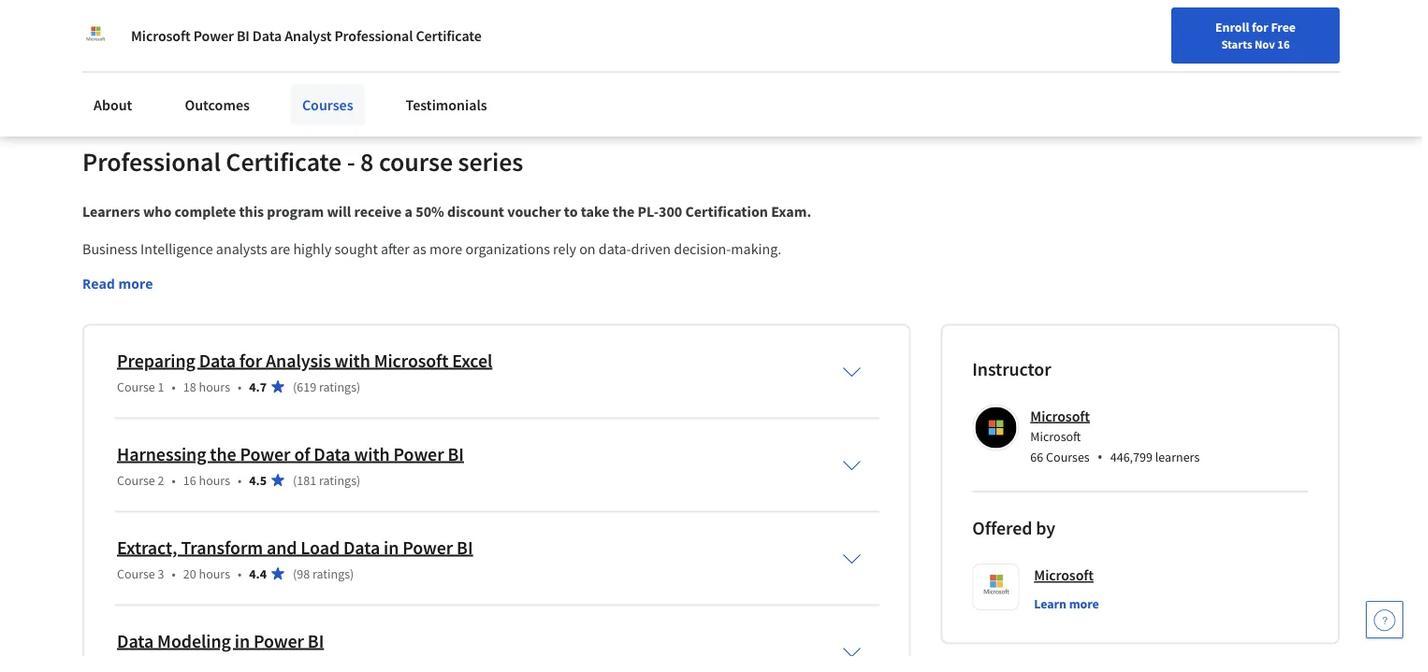 Task type: locate. For each thing, give the bounding box(es) containing it.
after
[[381, 240, 410, 259]]

about
[[94, 95, 132, 114]]

microsoft link
[[1031, 407, 1090, 426], [1034, 564, 1094, 587]]

driven down "pl-"
[[631, 240, 671, 259]]

and right media
[[266, 28, 290, 47]]

1 vertical spatial of
[[294, 443, 310, 466]]

more right read
[[118, 275, 153, 292]]

course
[[117, 379, 155, 395], [117, 472, 155, 489], [117, 566, 155, 583]]

2 ( from the top
[[293, 472, 297, 489]]

with up ( 619 ratings )
[[335, 349, 370, 372]]

None search field
[[267, 12, 632, 49]]

certificate up testimonials
[[416, 26, 482, 45]]

• right 1
[[172, 379, 176, 395]]

16 inside enroll for free starts nov 16
[[1278, 37, 1290, 51]]

on down business
[[387, 285, 403, 304]]

are
[[270, 240, 290, 259]]

1 vertical spatial 16
[[183, 472, 196, 489]]

share it on social media and in your performance review
[[114, 28, 464, 47]]

1
[[158, 379, 164, 395]]

certificate
[[416, 26, 482, 45], [226, 145, 342, 178]]

by inside business intelligence analysts are highly sought after as more organizations rely on data-driven decision-making. microsoft power bi is the leading data analytics, business intelligence, and reporting tool in the field, used by 97% of fortune 500 companies to make decisions based on data-driven insights and analytics.
[[740, 262, 755, 281]]

) right "98" at the bottom of page
[[350, 566, 354, 583]]

1 course from the top
[[117, 379, 155, 395]]

extract,
[[117, 536, 177, 560]]

in right tool
[[634, 262, 646, 281]]

and down 'organizations'
[[518, 262, 542, 281]]

16 right 2
[[183, 472, 196, 489]]

2
[[158, 472, 164, 489]]

1 vertical spatial more
[[118, 275, 153, 292]]

1 horizontal spatial certificate
[[416, 26, 482, 45]]

microsoft link up learn more
[[1034, 564, 1094, 587]]

1 ( from the top
[[293, 379, 297, 395]]

courses
[[302, 95, 353, 114], [1046, 449, 1090, 466]]

0 vertical spatial to
[[564, 203, 578, 221]]

in left your on the left top of page
[[293, 28, 305, 47]]

business
[[82, 240, 137, 259]]

1 vertical spatial (
[[293, 472, 297, 489]]

more inside button
[[1069, 596, 1099, 612]]

more right "as"
[[430, 240, 463, 259]]

menu item
[[1030, 19, 1150, 80]]

courses inside courses link
[[302, 95, 353, 114]]

1 vertical spatial microsoft image
[[976, 408, 1017, 449]]

(
[[293, 379, 297, 395], [293, 472, 297, 489], [293, 566, 297, 583]]

0 horizontal spatial for
[[239, 349, 262, 372]]

business intelligence analysts are highly sought after as more organizations rely on data-driven decision-making. microsoft power bi is the leading data analytics, business intelligence, and reporting tool in the field, used by 97% of fortune 500 companies to make decisions based on data-driven insights and analytics.
[[82, 240, 804, 304]]

1 vertical spatial certificate
[[226, 145, 342, 178]]

ratings right "98" at the bottom of page
[[313, 566, 350, 583]]

program
[[267, 203, 324, 221]]

discount
[[447, 203, 504, 221]]

1 vertical spatial to
[[231, 285, 244, 304]]

course 1 • 18 hours •
[[117, 379, 242, 395]]

organizations
[[466, 240, 550, 259]]

courses inside microsoft microsoft 66 courses • 446,799 learners
[[1046, 449, 1090, 466]]

for up 4.7
[[239, 349, 262, 372]]

preparing
[[117, 349, 195, 372]]

1 horizontal spatial for
[[1252, 19, 1269, 36]]

professional right analyst at the top
[[335, 26, 413, 45]]

courses right 66
[[1046, 449, 1090, 466]]

data up course 1 • 18 hours •
[[199, 349, 236, 372]]

3 hours from the top
[[199, 566, 230, 583]]

0 vertical spatial more
[[430, 240, 463, 259]]

0 vertical spatial of
[[789, 262, 801, 281]]

1 horizontal spatial of
[[789, 262, 801, 281]]

1 horizontal spatial microsoft image
[[976, 408, 1017, 449]]

course 3 • 20 hours •
[[117, 566, 242, 583]]

( for analysis
[[293, 379, 297, 395]]

1 vertical spatial courses
[[1046, 449, 1090, 466]]

) right '619'
[[357, 379, 361, 395]]

in right the load
[[384, 536, 399, 560]]

transform
[[181, 536, 263, 560]]

( down analysis
[[293, 379, 297, 395]]

0 vertical spatial ratings
[[319, 379, 357, 395]]

16
[[1278, 37, 1290, 51], [183, 472, 196, 489]]

and
[[266, 28, 290, 47], [518, 262, 542, 281], [534, 285, 558, 304], [267, 536, 297, 560]]

1 vertical spatial data-
[[406, 285, 439, 304]]

0 vertical spatial hours
[[199, 379, 230, 395]]

will
[[327, 203, 351, 221]]

1 vertical spatial on
[[579, 240, 596, 259]]

1 horizontal spatial courses
[[1046, 449, 1090, 466]]

1 horizontal spatial 16
[[1278, 37, 1290, 51]]

learners
[[1156, 449, 1200, 466]]

professional up who
[[82, 145, 221, 178]]

hours for transform
[[199, 566, 230, 583]]

1 horizontal spatial professional
[[335, 26, 413, 45]]

1 vertical spatial course
[[117, 472, 155, 489]]

3 course from the top
[[117, 566, 155, 583]]

0 horizontal spatial professional
[[82, 145, 221, 178]]

power inside business intelligence analysts are highly sought after as more organizations rely on data-driven decision-making. microsoft power bi is the leading data analytics, business intelligence, and reporting tool in the field, used by 97% of fortune 500 companies to make decisions based on data-driven insights and analytics.
[[143, 262, 183, 281]]

0 vertical spatial on
[[165, 28, 181, 47]]

hours left the 4.5
[[199, 472, 230, 489]]

of up 181
[[294, 443, 310, 466]]

0 vertical spatial (
[[293, 379, 297, 395]]

to left 'make'
[[231, 285, 244, 304]]

0 horizontal spatial by
[[740, 262, 755, 281]]

on
[[165, 28, 181, 47], [579, 240, 596, 259], [387, 285, 403, 304]]

500
[[135, 285, 157, 304]]

0 vertical spatial driven
[[631, 240, 671, 259]]

0 horizontal spatial courses
[[302, 95, 353, 114]]

microsoft image down the instructor
[[976, 408, 1017, 449]]

( down harnessing the power of data with power bi link
[[293, 472, 297, 489]]

1 horizontal spatial data-
[[599, 240, 631, 259]]

2 hours from the top
[[199, 472, 230, 489]]

about link
[[82, 84, 144, 125]]

series
[[458, 145, 523, 178]]

more inside button
[[118, 275, 153, 292]]

microsoft
[[131, 26, 191, 45], [82, 262, 140, 281], [374, 349, 449, 372], [1031, 407, 1090, 426], [1031, 429, 1081, 445], [1034, 567, 1094, 585]]

more
[[430, 240, 463, 259], [118, 275, 153, 292], [1069, 596, 1099, 612]]

0 vertical spatial 16
[[1278, 37, 1290, 51]]

0 horizontal spatial of
[[294, 443, 310, 466]]

course left 1
[[117, 379, 155, 395]]

619
[[297, 379, 316, 395]]

1 vertical spatial microsoft link
[[1034, 564, 1094, 587]]

data
[[253, 26, 282, 45], [199, 349, 236, 372], [314, 443, 351, 466], [343, 536, 380, 560], [117, 630, 154, 653]]

1 horizontal spatial by
[[1036, 517, 1056, 540]]

) for microsoft
[[357, 379, 361, 395]]

more inside business intelligence analysts are highly sought after as more organizations rely on data-driven decision-making. microsoft power bi is the leading data analytics, business intelligence, and reporting tool in the field, used by 97% of fortune 500 companies to make decisions based on data-driven insights and analytics.
[[430, 240, 463, 259]]

0 vertical spatial certificate
[[416, 26, 482, 45]]

data
[[287, 262, 315, 281]]

analyst
[[285, 26, 332, 45]]

courses link
[[291, 84, 365, 125]]

by down the making.
[[740, 262, 755, 281]]

course left 2
[[117, 472, 155, 489]]

starts
[[1222, 37, 1253, 51]]

more for read more
[[118, 275, 153, 292]]

2 course from the top
[[117, 472, 155, 489]]

ratings right 181
[[319, 472, 357, 489]]

1 horizontal spatial on
[[387, 285, 403, 304]]

outcomes
[[185, 95, 250, 114]]

0 vertical spatial microsoft link
[[1031, 407, 1090, 426]]

course for extract, transform and load data in power bi
[[117, 566, 155, 583]]

social
[[184, 28, 221, 47]]

of inside business intelligence analysts are highly sought after as more organizations rely on data-driven decision-making. microsoft power bi is the leading data analytics, business intelligence, and reporting tool in the field, used by 97% of fortune 500 companies to make decisions based on data-driven insights and analytics.
[[789, 262, 801, 281]]

data- down business
[[406, 285, 439, 304]]

2 horizontal spatial more
[[1069, 596, 1099, 612]]

• right 3
[[172, 566, 176, 583]]

data- up tool
[[599, 240, 631, 259]]

0 vertical spatial for
[[1252, 19, 1269, 36]]

offered by
[[973, 517, 1056, 540]]

2 vertical spatial (
[[293, 566, 297, 583]]

the up course 2 • 16 hours •
[[210, 443, 236, 466]]

( down extract, transform and load data in power bi
[[293, 566, 297, 583]]

analysts
[[216, 240, 267, 259]]

181
[[297, 472, 316, 489]]

) right 181
[[357, 472, 361, 489]]

hours
[[199, 379, 230, 395], [199, 472, 230, 489], [199, 566, 230, 583]]

0 vertical spatial microsoft image
[[82, 22, 109, 49]]

business
[[381, 262, 435, 281]]

0 vertical spatial )
[[357, 379, 361, 395]]

and up "98" at the bottom of page
[[267, 536, 297, 560]]

by right offered
[[1036, 517, 1056, 540]]

course left 3
[[117, 566, 155, 583]]

• left 446,799
[[1098, 447, 1103, 467]]

more right learn
[[1069, 596, 1099, 612]]

2 vertical spatial ratings
[[313, 566, 350, 583]]

with up ( 181 ratings )
[[354, 443, 390, 466]]

hours right 18 at the left of the page
[[199, 379, 230, 395]]

2 horizontal spatial on
[[579, 240, 596, 259]]

a
[[405, 203, 413, 221]]

0 horizontal spatial on
[[165, 28, 181, 47]]

0 vertical spatial courses
[[302, 95, 353, 114]]

2 vertical spatial more
[[1069, 596, 1099, 612]]

bi
[[237, 26, 250, 45], [186, 262, 198, 281], [448, 443, 464, 466], [457, 536, 473, 560], [308, 630, 324, 653]]

0 vertical spatial by
[[740, 262, 755, 281]]

1 vertical spatial )
[[357, 472, 361, 489]]

98
[[297, 566, 310, 583]]

1 hours from the top
[[199, 379, 230, 395]]

hours for the
[[199, 472, 230, 489]]

) for with
[[357, 472, 361, 489]]

• left 4.7
[[238, 379, 242, 395]]

16 down the free
[[1278, 37, 1290, 51]]

on right rely
[[579, 240, 596, 259]]

more for learn more
[[1069, 596, 1099, 612]]

0 horizontal spatial more
[[118, 275, 153, 292]]

enroll for free starts nov 16
[[1216, 19, 1296, 51]]

driven down intelligence,
[[439, 285, 479, 304]]

learn more
[[1034, 596, 1099, 612]]

courses up - on the left top
[[302, 95, 353, 114]]

data right the load
[[343, 536, 380, 560]]

and down reporting
[[534, 285, 558, 304]]

to left take
[[564, 203, 578, 221]]

on right it at the top left of the page
[[165, 28, 181, 47]]

microsoft link up 66
[[1031, 407, 1090, 426]]

0 vertical spatial course
[[117, 379, 155, 395]]

testimonials
[[406, 95, 487, 114]]

ratings
[[319, 379, 357, 395], [319, 472, 357, 489], [313, 566, 350, 583]]

1 vertical spatial hours
[[199, 472, 230, 489]]

2 vertical spatial )
[[350, 566, 354, 583]]

who
[[143, 203, 172, 221]]

based
[[347, 285, 384, 304]]

2 vertical spatial course
[[117, 566, 155, 583]]

to
[[564, 203, 578, 221], [231, 285, 244, 304]]

1 horizontal spatial driven
[[631, 240, 671, 259]]

1 horizontal spatial more
[[430, 240, 463, 259]]

show notifications image
[[1170, 23, 1192, 46]]

2 vertical spatial hours
[[199, 566, 230, 583]]

is
[[201, 262, 211, 281]]

certificate up program
[[226, 145, 342, 178]]

of right 97%
[[789, 262, 801, 281]]

1 vertical spatial ratings
[[319, 472, 357, 489]]

2 vertical spatial on
[[387, 285, 403, 304]]

0 horizontal spatial to
[[231, 285, 244, 304]]

0 horizontal spatial driven
[[439, 285, 479, 304]]

help center image
[[1374, 609, 1396, 632]]

free
[[1271, 19, 1296, 36]]

0 horizontal spatial data-
[[406, 285, 439, 304]]

for up 'nov'
[[1252, 19, 1269, 36]]

hours right 20
[[199, 566, 230, 583]]

microsoft image
[[82, 22, 109, 49], [976, 408, 1017, 449]]

( for load
[[293, 566, 297, 583]]

1 vertical spatial by
[[1036, 517, 1056, 540]]

tool
[[606, 262, 631, 281]]

3 ( from the top
[[293, 566, 297, 583]]

ratings right '619'
[[319, 379, 357, 395]]

bi inside business intelligence analysts are highly sought after as more organizations rely on data-driven decision-making. microsoft power bi is the leading data analytics, business intelligence, and reporting tool in the field, used by 97% of fortune 500 companies to make decisions based on data-driven insights and analytics.
[[186, 262, 198, 281]]

microsoft image left share at left top
[[82, 22, 109, 49]]



Task type: vqa. For each thing, say whether or not it's contained in the screenshot.
the middle more
yes



Task type: describe. For each thing, give the bounding box(es) containing it.
harnessing
[[117, 443, 206, 466]]

rely
[[553, 240, 576, 259]]

fortune
[[82, 285, 132, 304]]

companies
[[160, 285, 228, 304]]

0 vertical spatial data-
[[599, 240, 631, 259]]

decision-
[[674, 240, 731, 259]]

300
[[659, 203, 683, 221]]

course for harnessing the power of data with power bi
[[117, 472, 155, 489]]

certification
[[686, 203, 768, 221]]

to inside business intelligence analysts are highly sought after as more organizations rely on data-driven decision-making. microsoft power bi is the leading data analytics, business intelligence, and reporting tool in the field, used by 97% of fortune 500 companies to make decisions based on data-driven insights and analytics.
[[231, 285, 244, 304]]

exam.
[[771, 203, 812, 221]]

testimonials link
[[395, 84, 499, 125]]

professional certificate - 8 course series
[[82, 145, 523, 178]]

coursera image
[[22, 15, 141, 45]]

it
[[153, 28, 162, 47]]

read more
[[82, 275, 153, 292]]

• right 2
[[172, 472, 176, 489]]

) for in
[[350, 566, 354, 583]]

1 vertical spatial professional
[[82, 145, 221, 178]]

0 horizontal spatial certificate
[[226, 145, 342, 178]]

learners
[[82, 203, 140, 221]]

intelligence
[[140, 240, 213, 259]]

446,799
[[1111, 449, 1153, 466]]

course for preparing  data for analysis with microsoft excel
[[117, 379, 155, 395]]

data left analyst at the top
[[253, 26, 282, 45]]

66
[[1031, 449, 1044, 466]]

the right is at the left
[[214, 262, 235, 281]]

for inside enroll for free starts nov 16
[[1252, 19, 1269, 36]]

intelligence,
[[438, 262, 515, 281]]

complete
[[175, 203, 236, 221]]

extract, transform and load data in power bi
[[117, 536, 473, 560]]

decisions
[[285, 285, 344, 304]]

load
[[301, 536, 340, 560]]

modeling
[[157, 630, 231, 653]]

microsoft power bi data analyst professional certificate
[[131, 26, 482, 45]]

highly
[[293, 240, 332, 259]]

analytics.
[[561, 285, 620, 304]]

ratings for of
[[319, 472, 357, 489]]

( 181 ratings )
[[293, 472, 361, 489]]

data modeling in power bi link
[[117, 630, 324, 653]]

course
[[379, 145, 453, 178]]

preparing  data for analysis with microsoft excel link
[[117, 349, 493, 372]]

data modeling in power bi
[[117, 630, 324, 653]]

• left 4.4
[[238, 566, 242, 583]]

analytics,
[[318, 262, 378, 281]]

making.
[[731, 240, 782, 259]]

coursera career certificate image
[[986, 0, 1298, 104]]

ratings for load
[[313, 566, 350, 583]]

analysis
[[266, 349, 331, 372]]

97%
[[758, 262, 786, 281]]

performance
[[339, 28, 420, 47]]

( for of
[[293, 472, 297, 489]]

8
[[360, 145, 374, 178]]

as
[[413, 240, 427, 259]]

( 98 ratings )
[[293, 566, 354, 583]]

1 vertical spatial with
[[354, 443, 390, 466]]

in inside business intelligence analysts are highly sought after as more organizations rely on data-driven decision-making. microsoft power bi is the leading data analytics, business intelligence, and reporting tool in the field, used by 97% of fortune 500 companies to make decisions based on data-driven insights and analytics.
[[634, 262, 646, 281]]

1 vertical spatial for
[[239, 349, 262, 372]]

0 vertical spatial with
[[335, 349, 370, 372]]

0 horizontal spatial microsoft image
[[82, 22, 109, 49]]

4.5
[[249, 472, 267, 489]]

0 horizontal spatial 16
[[183, 472, 196, 489]]

50%
[[416, 203, 444, 221]]

voucher
[[507, 203, 561, 221]]

ratings for analysis
[[319, 379, 357, 395]]

make
[[247, 285, 282, 304]]

outcomes link
[[174, 84, 261, 125]]

review
[[423, 28, 464, 47]]

-
[[347, 145, 355, 178]]

preparing  data for analysis with microsoft excel
[[117, 349, 493, 372]]

3
[[158, 566, 164, 583]]

data left modeling
[[117, 630, 154, 653]]

4.4
[[249, 566, 267, 583]]

excel
[[452, 349, 493, 372]]

leading
[[238, 262, 284, 281]]

microsoft link for instructor
[[1031, 407, 1090, 426]]

• left the 4.5
[[238, 472, 242, 489]]

used
[[707, 262, 737, 281]]

pl-
[[638, 203, 659, 221]]

in right modeling
[[235, 630, 250, 653]]

learn
[[1034, 596, 1067, 612]]

1 horizontal spatial to
[[564, 203, 578, 221]]

this
[[239, 203, 264, 221]]

enroll
[[1216, 19, 1250, 36]]

• inside microsoft microsoft 66 courses • 446,799 learners
[[1098, 447, 1103, 467]]

( 619 ratings )
[[293, 379, 361, 395]]

insights
[[482, 285, 531, 304]]

1 vertical spatial driven
[[439, 285, 479, 304]]

the left field,
[[649, 262, 670, 281]]

learn more button
[[1034, 595, 1099, 613]]

microsoft link for offered by
[[1034, 564, 1094, 587]]

media
[[224, 28, 263, 47]]

receive
[[354, 203, 402, 221]]

reporting
[[545, 262, 603, 281]]

field,
[[673, 262, 704, 281]]

harnessing the power of data with power bi
[[117, 443, 464, 466]]

hours for data
[[199, 379, 230, 395]]

read more button
[[82, 274, 153, 293]]

microsoft microsoft 66 courses • 446,799 learners
[[1031, 407, 1200, 467]]

sought
[[335, 240, 378, 259]]

instructor
[[973, 357, 1052, 381]]

microsoft inside business intelligence analysts are highly sought after as more organizations rely on data-driven decision-making. microsoft power bi is the leading data analytics, business intelligence, and reporting tool in the field, used by 97% of fortune 500 companies to make decisions based on data-driven insights and analytics.
[[82, 262, 140, 281]]

the left "pl-"
[[613, 203, 635, 221]]

harnessing the power of data with power bi link
[[117, 443, 464, 466]]

offered
[[973, 517, 1033, 540]]

nov
[[1255, 37, 1276, 51]]

18
[[183, 379, 196, 395]]

0 vertical spatial professional
[[335, 26, 413, 45]]

data up ( 181 ratings )
[[314, 443, 351, 466]]

share
[[114, 28, 150, 47]]



